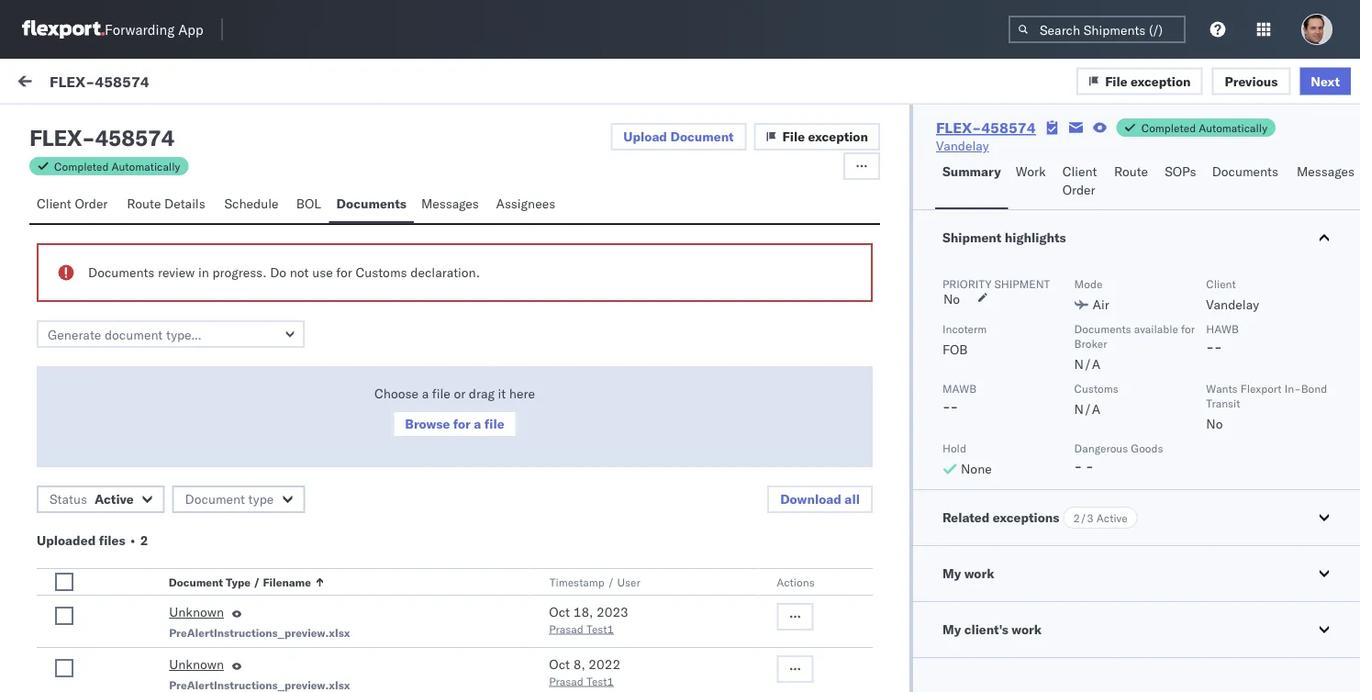 Task type: describe. For each thing, give the bounding box(es) containing it.
2023, for 5:45
[[513, 581, 549, 597]]

2023, for 6:30
[[513, 379, 549, 395]]

or
[[454, 386, 466, 402]]

vandelay link
[[936, 137, 989, 155]]

oct for oct 26, 2023, 5:45 pm edt
[[465, 581, 486, 597]]

summary button
[[935, 155, 1009, 209]]

2
[[140, 532, 148, 548]]

forwarding app link
[[22, 20, 203, 39]]

download
[[780, 491, 842, 507]]

exception: for exception: warehouse devan delay
[[58, 579, 123, 595]]

flexport. image
[[22, 20, 105, 39]]

active for status active
[[95, 491, 134, 507]]

flex- 458574 for oct 26, 2023, 7:22 pm edt
[[1060, 213, 1147, 229]]

upload document
[[624, 129, 734, 145]]

documents right sops on the right of the page
[[1212, 163, 1279, 179]]

1 horizontal spatial client order
[[1063, 163, 1097, 198]]

document inside "button"
[[671, 129, 734, 145]]

this
[[55, 616, 80, 632]]

458574 up summary
[[981, 118, 1036, 137]]

schedule
[[224, 196, 279, 212]]

import work button
[[136, 75, 208, 91]]

7:22
[[552, 213, 580, 229]]

0 vertical spatial work
[[178, 75, 208, 91]]

create
[[55, 634, 92, 650]]

great
[[107, 616, 136, 632]]

omkar inside button
[[89, 667, 128, 683]]

work button
[[1009, 155, 1055, 209]]

test1 for 2023
[[587, 622, 614, 636]]

bond
[[1301, 381, 1328, 395]]

oct 26, 2023, 5:45 pm edt
[[465, 581, 630, 597]]

26, for oct 26, 2023, 5:45 pm edt
[[490, 581, 510, 597]]

work inside button
[[964, 565, 995, 582]]

download all button
[[768, 486, 873, 513]]

oct 26, 2023, 6:30 pm edt
[[465, 379, 630, 395]]

0 vertical spatial for
[[336, 264, 352, 280]]

i am filing a commendation report to improve
[[55, 313, 316, 329]]

this
[[221, 616, 243, 632]]

file inside button
[[485, 416, 504, 432]]

route details button
[[120, 187, 217, 223]]

client vandelay incoterm fob
[[943, 277, 1260, 358]]

here
[[509, 386, 535, 402]]

oct inside oct 8, 2022 prasad test1
[[549, 656, 570, 672]]

1 vertical spatial file
[[783, 129, 805, 145]]

next
[[1311, 73, 1340, 89]]

forwarding
[[105, 21, 175, 38]]

flex-458574 link
[[936, 118, 1036, 137]]

timestamp / user button
[[546, 571, 741, 589]]

files
[[99, 532, 125, 548]]

improve
[[270, 313, 316, 329]]

3 omkar from the top
[[89, 364, 128, 380]]

1 horizontal spatial hold
[[943, 441, 967, 455]]

shipment
[[995, 277, 1050, 291]]

1 vertical spatial customs
[[1075, 381, 1119, 395]]

related for related exceptions
[[943, 509, 990, 526]]

browse for a file button
[[392, 410, 517, 438]]

1 horizontal spatial documents button
[[1205, 155, 1290, 209]]

Search Shipments (/) text field
[[1009, 16, 1186, 43]]

3 resize handle column header from the left
[[1030, 153, 1052, 692]]

1 omkar savant from the top
[[89, 199, 171, 215]]

26, for oct 26, 2023, 7:00 pm edt
[[490, 296, 510, 312]]

documents inside "documents available for broker n/a"
[[1075, 322, 1132, 336]]

0 horizontal spatial automatically
[[112, 159, 180, 173]]

messaging
[[96, 230, 157, 246]]

0 horizontal spatial file exception
[[783, 129, 868, 145]]

delay
[[240, 579, 275, 595]]

customs n/a
[[1075, 381, 1119, 417]]

it
[[498, 386, 506, 402]]

highlights
[[1005, 229, 1066, 246]]

work inside button
[[1016, 163, 1046, 179]]

type inside button
[[226, 575, 251, 589]]

documents down latent messaging test.
[[88, 264, 155, 280]]

/ inside button
[[607, 575, 614, 589]]

mawb
[[943, 381, 977, 395]]

1 horizontal spatial file
[[1105, 73, 1128, 89]]

1854269
[[1099, 296, 1155, 312]]

related for related work item/shipment
[[1061, 159, 1099, 173]]

1 vertical spatial completed automatically
[[54, 159, 180, 173]]

test.
[[161, 230, 187, 246]]

assignees button
[[489, 187, 566, 223]]

document type button
[[172, 486, 305, 513]]

use
[[312, 264, 333, 280]]

latent
[[55, 230, 92, 246]]

actions
[[777, 575, 815, 589]]

wants
[[1207, 381, 1238, 395]]

edt for oct 26, 2023, 7:22 pm edt
[[606, 213, 630, 229]]

2 omkar savant from the top
[[89, 281, 171, 297]]

(0) for external (0)
[[81, 117, 105, 133]]

this is
[[55, 616, 93, 632]]

dangerous
[[1075, 441, 1128, 455]]

a right choose
[[422, 386, 429, 402]]

5:45
[[552, 581, 580, 597]]

uploaded
[[37, 532, 96, 548]]

fob
[[943, 341, 968, 358]]

in
[[198, 264, 209, 280]]

a inside button
[[474, 416, 481, 432]]

route for route details
[[127, 196, 161, 212]]

oct 26, 2023, 7:00 pm edt
[[465, 296, 630, 312]]

prasad for 18,
[[549, 622, 584, 636]]

458574 down import
[[95, 124, 174, 151]]

1 horizontal spatial messages
[[1297, 163, 1355, 179]]

previous
[[1225, 73, 1278, 89]]

prealertinstructions_preview.xlsx for oct 8, 2022
[[169, 678, 350, 692]]

related exceptions
[[943, 509, 1060, 526]]

1 horizontal spatial messages button
[[1290, 155, 1360, 209]]

0 horizontal spatial exception
[[808, 129, 868, 145]]

flex- down broker
[[1060, 379, 1099, 395]]

established,
[[298, 616, 370, 632]]

document type / filename button
[[165, 571, 512, 589]]

0 horizontal spatial completed
[[54, 159, 109, 173]]

import work
[[136, 75, 208, 91]]

0 horizontal spatial my work
[[18, 71, 100, 96]]

5 omkar savant from the top
[[89, 548, 171, 564]]

0 vertical spatial completed automatically
[[1142, 121, 1268, 134]]

4 omkar savant from the top
[[89, 447, 171, 463]]

0 horizontal spatial client order button
[[29, 187, 120, 223]]

item/shipment
[[1129, 159, 1204, 173]]

unknown link for oct 18, 2023
[[169, 603, 224, 625]]

external (0) button
[[22, 108, 116, 144]]

work left item/shipment on the right
[[1102, 159, 1126, 173]]

details
[[164, 196, 205, 212]]

am
[[62, 313, 80, 329]]

0 vertical spatial file exception
[[1105, 73, 1191, 89]]

my for my work button
[[943, 565, 961, 582]]

0 vertical spatial file
[[432, 386, 451, 402]]

flex- up summary
[[936, 118, 981, 137]]

458574 up my client's work button
[[1099, 581, 1147, 597]]

internal (0) button
[[116, 108, 206, 144]]

2 omkar from the top
[[89, 281, 128, 297]]

omkar savant button
[[11, 649, 1349, 692]]

import
[[136, 75, 175, 91]]

test1 for 2022
[[587, 674, 614, 688]]

flex- down dangerous
[[1060, 470, 1099, 487]]

hawb --
[[1207, 322, 1239, 355]]

1 horizontal spatial order
[[1063, 182, 1096, 198]]

26, for oct 26, 2023, 7:22 pm edt
[[490, 213, 510, 229]]

edt for oct 26, 2023, 5:45 pm edt
[[606, 581, 630, 597]]

work up 'external (0)'
[[53, 71, 100, 96]]

0 horizontal spatial messages button
[[414, 187, 489, 223]]

1 vertical spatial messages
[[421, 196, 479, 212]]

flex- 1366815
[[1060, 379, 1155, 395]]

upload document button
[[611, 123, 747, 151]]

active for 2/3 active
[[1097, 511, 1128, 525]]

oct 8, 2022 prasad test1
[[549, 656, 621, 688]]

flex- 458574 for oct 26, 2023, 5:45 pm edt
[[1060, 581, 1147, 597]]

priority shipment
[[943, 277, 1050, 291]]

2023, for 7:22
[[513, 213, 549, 229]]

all
[[845, 491, 860, 507]]

1 horizontal spatial client order button
[[1055, 155, 1107, 209]]

work inside button
[[1012, 621, 1042, 638]]

mawb --
[[943, 381, 977, 414]]

document type / filename
[[169, 575, 312, 589]]

sops button
[[1158, 155, 1205, 209]]

type
[[248, 491, 274, 507]]

0 horizontal spatial documents button
[[329, 187, 414, 223]]

dangerous goods - -
[[1075, 441, 1164, 474]]

prealertinstructions_preview.xlsx for oct 18, 2023
[[169, 626, 350, 639]]

my client's work
[[943, 621, 1042, 638]]

user
[[617, 575, 640, 589]]



Task type: vqa. For each thing, say whether or not it's contained in the screenshot.


Task type: locate. For each thing, give the bounding box(es) containing it.
edt right 7:22
[[606, 213, 630, 229]]

3 omkar savant from the top
[[89, 364, 171, 380]]

my up the my client's work
[[943, 565, 961, 582]]

timestamp
[[549, 575, 604, 589]]

0 vertical spatial file
[[1105, 73, 1128, 89]]

completed automatically up sops on the right of the page
[[1142, 121, 1268, 134]]

no down transit in the bottom right of the page
[[1207, 416, 1223, 432]]

shipment highlights button
[[913, 210, 1360, 265]]

1 pm from the top
[[583, 213, 603, 229]]

None checkbox
[[55, 573, 73, 591], [55, 607, 73, 625], [55, 659, 73, 677], [55, 573, 73, 591], [55, 607, 73, 625], [55, 659, 73, 677]]

assignees
[[496, 196, 556, 212]]

oct left '18,'
[[549, 604, 570, 620]]

my inside my work button
[[943, 565, 961, 582]]

2023, left "7:00"
[[513, 296, 549, 312]]

for right the 'available'
[[1182, 322, 1195, 336]]

declaration.
[[411, 264, 480, 280]]

prealertinstructions_preview.xlsx down contract
[[169, 678, 350, 692]]

savant
[[131, 199, 171, 215], [131, 281, 171, 297], [131, 364, 171, 380], [131, 447, 171, 463], [131, 548, 171, 564], [131, 667, 171, 683]]

previous button
[[1212, 67, 1291, 95]]

n/a inside "documents available for broker n/a"
[[1075, 356, 1101, 372]]

commendation
[[126, 313, 213, 329]]

5 omkar from the top
[[89, 548, 128, 564]]

2 prealertinstructions_preview.xlsx from the top
[[169, 678, 350, 692]]

document left type
[[185, 491, 245, 507]]

0 vertical spatial no
[[944, 291, 960, 307]]

edt for oct 26, 2023, 6:30 pm edt
[[606, 379, 630, 395]]

my work up client's
[[943, 565, 995, 582]]

completed up item/shipment on the right
[[1142, 121, 1196, 134]]

2 horizontal spatial for
[[1182, 322, 1195, 336]]

unknown link down partnership.
[[169, 655, 224, 677]]

458574
[[95, 72, 149, 90], [981, 118, 1036, 137], [95, 124, 174, 151], [1099, 213, 1147, 229], [1099, 581, 1147, 597]]

in-
[[1285, 381, 1301, 395]]

0 horizontal spatial completed automatically
[[54, 159, 180, 173]]

type right type
[[277, 478, 306, 494]]

my left client's
[[943, 621, 961, 638]]

omkar savant down the lucrative
[[89, 667, 171, 683]]

4 savant from the top
[[131, 447, 171, 463]]

1 vertical spatial unknown link
[[169, 655, 224, 677]]

1 horizontal spatial work
[[1016, 163, 1046, 179]]

0 horizontal spatial client order
[[37, 196, 108, 212]]

26, left "7:00"
[[490, 296, 510, 312]]

completed automatically
[[1142, 121, 1268, 134], [54, 159, 180, 173]]

1 vertical spatial related
[[943, 509, 990, 526]]

1 horizontal spatial active
[[1097, 511, 1128, 525]]

0 horizontal spatial route
[[127, 196, 161, 212]]

2/3
[[1073, 511, 1094, 525]]

1 horizontal spatial route
[[1114, 163, 1148, 179]]

4 resize handle column header from the left
[[1327, 153, 1349, 692]]

0 horizontal spatial file
[[432, 386, 451, 402]]

2/3 active
[[1073, 511, 1128, 525]]

0 horizontal spatial flex-458574
[[50, 72, 149, 90]]

2 vertical spatial client
[[1207, 277, 1236, 291]]

completed automatically down flex - 458574
[[54, 159, 180, 173]]

to
[[255, 313, 266, 329]]

458574 up internal
[[95, 72, 149, 90]]

work right summary
[[1016, 163, 1046, 179]]

1 vertical spatial no
[[1207, 416, 1223, 432]]

order up the latent
[[75, 196, 108, 212]]

no down priority
[[944, 291, 960, 307]]

2 vertical spatial customs
[[187, 478, 242, 494]]

timestamp / user
[[549, 575, 640, 589]]

4 pm from the top
[[583, 581, 603, 597]]

a right filing
[[116, 313, 123, 329]]

2023, for 7:00
[[513, 296, 549, 312]]

pm for 7:22
[[583, 213, 603, 229]]

automatically down previous button at the top right
[[1199, 121, 1268, 134]]

unknown link up partnership.
[[169, 603, 224, 625]]

documents button
[[1205, 155, 1290, 209], [329, 187, 414, 223]]

1 horizontal spatial (0)
[[171, 117, 195, 133]]

related work item/shipment
[[1061, 159, 1204, 173]]

n/a down broker
[[1075, 356, 1101, 372]]

a inside 'great deal and with this contract established, create a lucrative partnership.'
[[95, 634, 102, 650]]

route inside "button"
[[1114, 163, 1148, 179]]

1 vertical spatial file
[[485, 416, 504, 432]]

1 horizontal spatial no
[[1207, 416, 1223, 432]]

1 horizontal spatial automatically
[[1199, 121, 1268, 134]]

3 edt from the top
[[606, 379, 630, 395]]

file exception button
[[1077, 67, 1203, 95], [1077, 67, 1203, 95], [754, 123, 880, 151], [754, 123, 880, 151]]

work
[[53, 71, 100, 96], [1102, 159, 1126, 173], [964, 565, 995, 582], [1012, 621, 1042, 638]]

2023, right it
[[513, 379, 549, 395]]

2023, left the 5:45
[[513, 581, 549, 597]]

6 savant from the top
[[131, 667, 171, 683]]

0 vertical spatial test1
[[587, 622, 614, 636]]

1 vertical spatial test1
[[587, 674, 614, 688]]

document for type
[[169, 575, 223, 589]]

exception
[[1131, 73, 1191, 89], [808, 129, 868, 145]]

vandelay inside 'client vandelay incoterm fob'
[[1207, 297, 1260, 313]]

omkar up latent messaging test.
[[89, 199, 128, 215]]

0 vertical spatial flex- 458574
[[1060, 213, 1147, 229]]

6 omkar from the top
[[89, 667, 128, 683]]

2271801
[[1099, 470, 1155, 487]]

6 omkar savant from the top
[[89, 667, 171, 683]]

0 vertical spatial exception:
[[58, 478, 123, 494]]

related down none at the bottom of page
[[943, 509, 990, 526]]

Generate document type... text field
[[37, 320, 305, 348]]

1 (0) from the left
[[81, 117, 105, 133]]

oct for oct 26, 2023, 7:22 pm edt
[[465, 213, 486, 229]]

shipment
[[943, 229, 1002, 246]]

2 edt from the top
[[606, 296, 630, 312]]

savant up 'exception: unknown customs hold type'
[[131, 447, 171, 463]]

flexport
[[1241, 381, 1282, 395]]

active right 2/3
[[1097, 511, 1128, 525]]

flex- up 'external (0)'
[[50, 72, 95, 90]]

status
[[50, 491, 87, 507]]

document up with
[[169, 575, 223, 589]]

2 vertical spatial unknown
[[169, 656, 224, 672]]

pm for 5:45
[[583, 581, 603, 597]]

exception: up is
[[58, 579, 123, 595]]

type up this
[[226, 575, 251, 589]]

(0) right external
[[81, 117, 105, 133]]

order right "work" button
[[1063, 182, 1096, 198]]

client's
[[964, 621, 1009, 638]]

document right upload
[[671, 129, 734, 145]]

my work inside button
[[943, 565, 995, 582]]

1 horizontal spatial vandelay
[[1207, 297, 1260, 313]]

/ left user
[[607, 575, 614, 589]]

oct 18, 2023 prasad test1
[[549, 604, 629, 636]]

0 vertical spatial exception
[[1131, 73, 1191, 89]]

mode
[[1075, 277, 1103, 291]]

client order up the latent
[[37, 196, 108, 212]]

1 exception: from the top
[[58, 478, 123, 494]]

broker
[[1075, 336, 1108, 350]]

progress.
[[212, 264, 267, 280]]

document for type
[[185, 491, 245, 507]]

vandelay up summary
[[936, 138, 989, 154]]

resize handle column header
[[435, 153, 457, 692], [733, 153, 755, 692], [1030, 153, 1052, 692], [1327, 153, 1349, 692]]

a right create
[[95, 634, 102, 650]]

1 test1 from the top
[[587, 622, 614, 636]]

2 vertical spatial my
[[943, 621, 961, 638]]

1 26, from the top
[[490, 213, 510, 229]]

26, for oct 26, 2023, 6:30 pm edt
[[490, 379, 510, 395]]

2 horizontal spatial client
[[1207, 277, 1236, 291]]

vandelay up hawb
[[1207, 297, 1260, 313]]

flex- 458574 up my client's work button
[[1060, 581, 1147, 597]]

1 unknown link from the top
[[169, 603, 224, 625]]

4 2023, from the top
[[513, 581, 549, 597]]

unknown link for oct 8, 2022
[[169, 655, 224, 677]]

prasad
[[549, 622, 584, 636], [549, 674, 584, 688]]

0 vertical spatial messages
[[1297, 163, 1355, 179]]

i
[[55, 313, 59, 329]]

1 horizontal spatial customs
[[356, 264, 407, 280]]

oct left the 5:45
[[465, 581, 486, 597]]

incoterm
[[943, 322, 987, 336]]

oct down declaration.
[[465, 296, 486, 312]]

bol button
[[289, 187, 329, 223]]

client right "work" button
[[1063, 163, 1097, 179]]

bol
[[296, 196, 321, 212]]

wants flexport in-bond transit no
[[1207, 381, 1328, 432]]

1 vertical spatial hold
[[245, 478, 274, 494]]

1 horizontal spatial type
[[277, 478, 306, 494]]

route inside button
[[127, 196, 161, 212]]

forwarding app
[[105, 21, 203, 38]]

0 vertical spatial message
[[243, 75, 297, 91]]

message
[[243, 75, 297, 91], [57, 159, 101, 173]]

pm for 7:00
[[583, 296, 603, 312]]

1 horizontal spatial for
[[453, 416, 471, 432]]

type
[[277, 478, 306, 494], [226, 575, 251, 589]]

1 vertical spatial active
[[1097, 511, 1128, 525]]

client order button up the latent
[[29, 187, 120, 223]]

pm right "7:00"
[[583, 296, 603, 312]]

0 horizontal spatial for
[[336, 264, 352, 280]]

4 edt from the top
[[606, 581, 630, 597]]

5 savant from the top
[[131, 548, 171, 564]]

1 n/a from the top
[[1075, 356, 1101, 372]]

my inside my client's work button
[[943, 621, 961, 638]]

1 horizontal spatial my work
[[943, 565, 995, 582]]

for
[[336, 264, 352, 280], [1182, 322, 1195, 336], [453, 416, 471, 432]]

exception: for exception: unknown customs hold type
[[58, 478, 123, 494]]

my work up external
[[18, 71, 100, 96]]

1 savant from the top
[[131, 199, 171, 215]]

0 horizontal spatial order
[[75, 196, 108, 212]]

omkar savant up the "warehouse"
[[89, 548, 171, 564]]

messages down the next button
[[1297, 163, 1355, 179]]

completed down flex - 458574
[[54, 159, 109, 173]]

omkar savant up filing
[[89, 281, 171, 297]]

route up "messaging"
[[127, 196, 161, 212]]

1 horizontal spatial flex-458574
[[936, 118, 1036, 137]]

document type
[[185, 491, 274, 507]]

flex- 2271801
[[1060, 470, 1155, 487]]

route for route
[[1114, 163, 1148, 179]]

omkar savant down generate document type... text box
[[89, 364, 171, 380]]

latent messaging test.
[[55, 230, 187, 246]]

/ inside button
[[254, 575, 261, 589]]

3 26, from the top
[[490, 379, 510, 395]]

omkar up status active
[[89, 447, 128, 463]]

exceptions
[[993, 509, 1060, 526]]

1 flex- 458574 from the top
[[1060, 213, 1147, 229]]

oct left the assignees button
[[465, 213, 486, 229]]

1 vertical spatial flex-458574
[[936, 118, 1036, 137]]

0 horizontal spatial file
[[783, 129, 805, 145]]

1 vertical spatial vandelay
[[1207, 297, 1260, 313]]

1 vertical spatial exception
[[808, 129, 868, 145]]

1 2023, from the top
[[513, 213, 549, 229]]

1 vertical spatial document
[[185, 491, 245, 507]]

oct for oct 26, 2023, 6:30 pm edt
[[465, 379, 486, 395]]

active up files
[[95, 491, 134, 507]]

2023, down assignees
[[513, 213, 549, 229]]

unknown for oct 18, 2023
[[169, 604, 224, 620]]

0 horizontal spatial /
[[254, 575, 261, 589]]

0 horizontal spatial vandelay
[[936, 138, 989, 154]]

prasad for 8,
[[549, 674, 584, 688]]

pm right 7:22
[[583, 213, 603, 229]]

oct for oct 26, 2023, 7:00 pm edt
[[465, 296, 486, 312]]

client order button up highlights
[[1055, 155, 1107, 209]]

1 / from the left
[[254, 575, 261, 589]]

pm for 6:30
[[583, 379, 603, 395]]

1 omkar from the top
[[89, 199, 128, 215]]

3 savant from the top
[[131, 364, 171, 380]]

4 26, from the top
[[490, 581, 510, 597]]

filename
[[263, 575, 312, 589]]

client inside 'client vandelay incoterm fob'
[[1207, 277, 1236, 291]]

(0) right internal
[[171, 117, 195, 133]]

0 vertical spatial completed
[[1142, 121, 1196, 134]]

priority
[[943, 277, 992, 291]]

0 vertical spatial n/a
[[1075, 356, 1101, 372]]

flex-458574
[[50, 72, 149, 90], [936, 118, 1036, 137]]

unknown for oct 8, 2022
[[169, 656, 224, 672]]

0 vertical spatial flex-458574
[[50, 72, 149, 90]]

download all
[[780, 491, 860, 507]]

client order button
[[1055, 155, 1107, 209], [29, 187, 120, 223]]

none
[[961, 461, 992, 477]]

documents right bol button
[[336, 196, 407, 212]]

test1 down '2022'
[[587, 674, 614, 688]]

pm right 6:30
[[583, 379, 603, 395]]

458574 down route "button"
[[1099, 213, 1147, 229]]

oct left 8,
[[549, 656, 570, 672]]

savant up the "warehouse"
[[131, 548, 171, 564]]

2 exception: from the top
[[58, 579, 123, 595]]

1 vertical spatial type
[[226, 575, 251, 589]]

browse for a file
[[405, 416, 504, 432]]

0 horizontal spatial no
[[944, 291, 960, 307]]

external
[[29, 117, 78, 133]]

4 omkar from the top
[[89, 447, 128, 463]]

summary
[[943, 163, 1001, 179]]

18,
[[573, 604, 593, 620]]

savant up test.
[[131, 199, 171, 215]]

deal
[[140, 616, 165, 632]]

my client's work button
[[913, 602, 1360, 657]]

test1 down 2023
[[587, 622, 614, 636]]

0 vertical spatial related
[[1061, 159, 1099, 173]]

exception: up uploaded files ∙ 2
[[58, 478, 123, 494]]

2 vertical spatial document
[[169, 575, 223, 589]]

drag
[[469, 386, 495, 402]]

2 (0) from the left
[[171, 117, 195, 133]]

0 horizontal spatial work
[[178, 75, 208, 91]]

edt for oct 26, 2023, 7:00 pm edt
[[606, 296, 630, 312]]

route
[[1114, 163, 1148, 179], [127, 196, 161, 212]]

2 savant from the top
[[131, 281, 171, 297]]

2 flex- 458574 from the top
[[1060, 581, 1147, 597]]

1 prasad from the top
[[549, 622, 584, 636]]

(0) for internal (0)
[[171, 117, 195, 133]]

1 vertical spatial flex- 458574
[[1060, 581, 1147, 597]]

savant down 'review'
[[131, 281, 171, 297]]

1 vertical spatial file exception
[[783, 129, 868, 145]]

available
[[1134, 322, 1179, 336]]

savant inside button
[[131, 667, 171, 683]]

automatically down internal
[[112, 159, 180, 173]]

26, down assignees
[[490, 213, 510, 229]]

savant down generate document type... text box
[[131, 364, 171, 380]]

1 vertical spatial unknown
[[169, 604, 224, 620]]

3 pm from the top
[[583, 379, 603, 395]]

browse
[[405, 416, 450, 432]]

flex- 458574 down route "button"
[[1060, 213, 1147, 229]]

filing
[[83, 313, 112, 329]]

0 horizontal spatial active
[[95, 491, 134, 507]]

0 horizontal spatial message
[[57, 159, 101, 173]]

flex-458574 down forwarding app link
[[50, 72, 149, 90]]

for inside "documents available for broker n/a"
[[1182, 322, 1195, 336]]

1 horizontal spatial completed automatically
[[1142, 121, 1268, 134]]

0 horizontal spatial hold
[[245, 478, 274, 494]]

0 vertical spatial my
[[18, 71, 48, 96]]

1 horizontal spatial client
[[1063, 163, 1097, 179]]

2 / from the left
[[607, 575, 614, 589]]

edt right 6:30
[[606, 379, 630, 395]]

prealertinstructions_preview.xlsx down delay
[[169, 626, 350, 639]]

1 vertical spatial my
[[943, 565, 961, 582]]

is
[[83, 616, 93, 632]]

for inside button
[[453, 416, 471, 432]]

flex- 458574
[[1060, 213, 1147, 229], [1060, 581, 1147, 597]]

2 unknown link from the top
[[169, 655, 224, 677]]

0 horizontal spatial related
[[943, 509, 990, 526]]

0 vertical spatial type
[[277, 478, 306, 494]]

review
[[158, 264, 195, 280]]

prasad inside oct 8, 2022 prasad test1
[[549, 674, 584, 688]]

0 vertical spatial automatically
[[1199, 121, 1268, 134]]

1 vertical spatial prasad
[[549, 674, 584, 688]]

pm up '18,'
[[583, 581, 603, 597]]

related right "work" button
[[1061, 159, 1099, 173]]

flex- up my client's work button
[[1060, 581, 1099, 597]]

3 2023, from the top
[[513, 379, 549, 395]]

lucrative
[[105, 634, 155, 650]]

file down it
[[485, 416, 504, 432]]

2 test1 from the top
[[587, 674, 614, 688]]

message inside button
[[243, 75, 297, 91]]

test1 inside the oct 18, 2023 prasad test1
[[587, 622, 614, 636]]

2 horizontal spatial customs
[[1075, 381, 1119, 395]]

air
[[1093, 297, 1110, 313]]

2 26, from the top
[[490, 296, 510, 312]]

transit
[[1207, 396, 1241, 410]]

edt
[[606, 213, 630, 229], [606, 296, 630, 312], [606, 379, 630, 395], [606, 581, 630, 597]]

1 horizontal spatial /
[[607, 575, 614, 589]]

omkar savant inside button
[[89, 667, 171, 683]]

customs down broker
[[1075, 381, 1119, 395]]

2 prasad from the top
[[549, 674, 584, 688]]

documents review in progress. do not use for customs declaration.
[[88, 264, 480, 280]]

1 resize handle column header from the left
[[435, 153, 457, 692]]

0 vertical spatial customs
[[356, 264, 407, 280]]

route button
[[1107, 155, 1158, 209]]

route details
[[127, 196, 205, 212]]

a
[[116, 313, 123, 329], [422, 386, 429, 402], [474, 416, 481, 432], [95, 634, 102, 650]]

n/a inside customs n/a
[[1075, 401, 1101, 417]]

2 n/a from the top
[[1075, 401, 1101, 417]]

0 horizontal spatial messages
[[421, 196, 479, 212]]

0 horizontal spatial (0)
[[81, 117, 105, 133]]

messages up declaration.
[[421, 196, 479, 212]]

sops
[[1165, 163, 1197, 179]]

0 vertical spatial prasad
[[549, 622, 584, 636]]

1 prealertinstructions_preview.xlsx from the top
[[169, 626, 350, 639]]

1 edt from the top
[[606, 213, 630, 229]]

1 vertical spatial client
[[37, 196, 71, 212]]

app
[[178, 21, 203, 38]]

flex-458574 up summary
[[936, 118, 1036, 137]]

my for my client's work button
[[943, 621, 961, 638]]

1 horizontal spatial file
[[485, 416, 504, 432]]

no inside wants flexport in-bond transit no
[[1207, 416, 1223, 432]]

test1 inside oct 8, 2022 prasad test1
[[587, 674, 614, 688]]

prasad inside the oct 18, 2023 prasad test1
[[549, 622, 584, 636]]

vandelay
[[936, 138, 989, 154], [1207, 297, 1260, 313]]

oct inside the oct 18, 2023 prasad test1
[[549, 604, 570, 620]]

1 vertical spatial n/a
[[1075, 401, 1101, 417]]

unknown down partnership.
[[169, 656, 224, 672]]

goods
[[1131, 441, 1164, 455]]

2 2023, from the top
[[513, 296, 549, 312]]

1 vertical spatial message
[[57, 159, 101, 173]]

work right import
[[178, 75, 208, 91]]

1 vertical spatial automatically
[[112, 159, 180, 173]]

prealertinstructions_preview.xlsx
[[169, 626, 350, 639], [169, 678, 350, 692]]

unknown
[[127, 478, 184, 494], [169, 604, 224, 620], [169, 656, 224, 672]]

1 vertical spatial prealertinstructions_preview.xlsx
[[169, 678, 350, 692]]

flex- up mode
[[1060, 213, 1099, 229]]

customs right use
[[356, 264, 407, 280]]

2 pm from the top
[[583, 296, 603, 312]]

flex - 458574
[[29, 124, 174, 151]]

0 vertical spatial unknown
[[127, 478, 184, 494]]

documents available for broker n/a
[[1075, 322, 1195, 372]]

flex- down mode
[[1060, 296, 1099, 312]]

0 vertical spatial active
[[95, 491, 134, 507]]

2 resize handle column header from the left
[[733, 153, 755, 692]]

documents up broker
[[1075, 322, 1132, 336]]

flex- 1854269
[[1060, 296, 1155, 312]]

0 vertical spatial vandelay
[[936, 138, 989, 154]]

work right client's
[[1012, 621, 1042, 638]]

external (0)
[[29, 117, 105, 133]]

1 horizontal spatial related
[[1061, 159, 1099, 173]]

exception: warehouse devan delay
[[58, 579, 275, 595]]

n/a down flex- 1366815
[[1075, 401, 1101, 417]]

0 horizontal spatial type
[[226, 575, 251, 589]]

1 vertical spatial my work
[[943, 565, 995, 582]]



